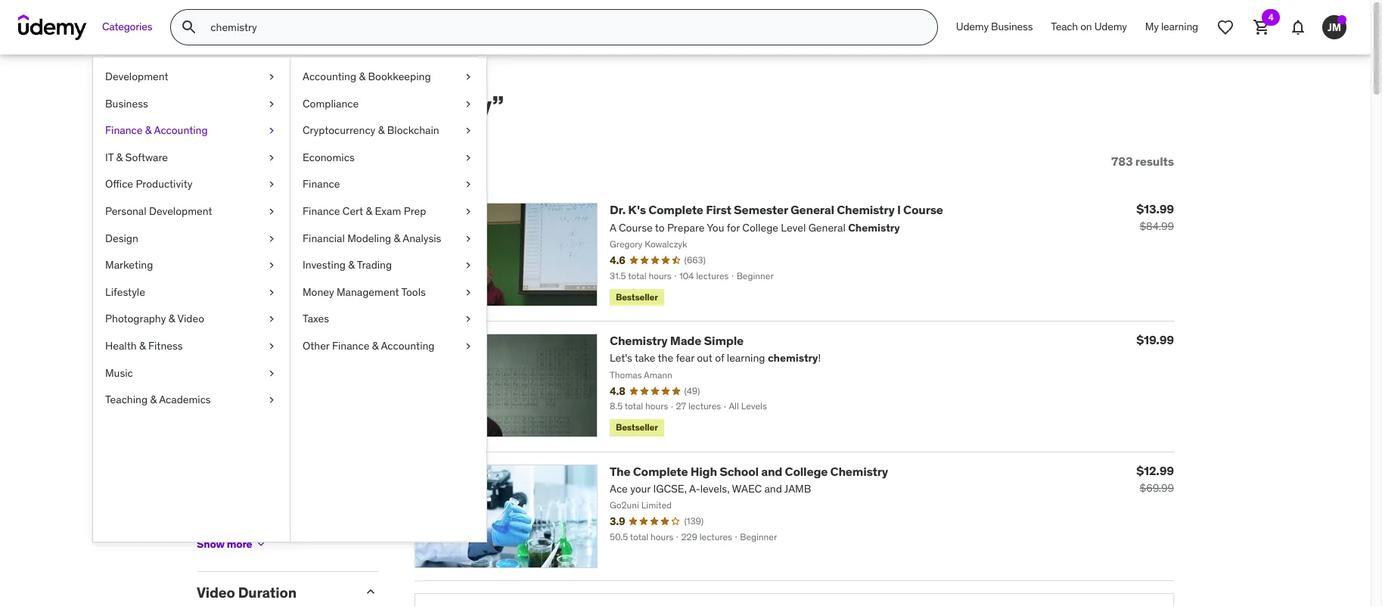 Task type: vqa. For each thing, say whether or not it's contained in the screenshot.
(272)
yes



Task type: describe. For each thing, give the bounding box(es) containing it.
português
[[215, 533, 264, 547]]

health
[[105, 339, 137, 353]]

finance cert & exam prep
[[303, 204, 426, 218]]

on
[[1081, 20, 1093, 33]]

my
[[1146, 20, 1159, 33]]

photography
[[105, 312, 166, 326]]

finance for finance
[[303, 177, 340, 191]]

1 udemy from the left
[[957, 20, 989, 33]]

& right cert
[[366, 204, 373, 218]]

other finance & accounting
[[303, 339, 435, 353]]

3.5 & up (541)
[[271, 311, 338, 325]]

up for 3.0 & up
[[298, 338, 310, 352]]

teach on udemy
[[1052, 20, 1128, 33]]

investing & trading link
[[291, 252, 487, 279]]

0 vertical spatial complete
[[649, 202, 704, 218]]

cryptocurrency & blockchain link
[[291, 117, 487, 144]]

learning
[[1162, 20, 1199, 33]]

show more
[[197, 537, 252, 551]]

photography & video
[[105, 312, 204, 326]]

(541)
[[316, 311, 338, 325]]

money management tools
[[303, 285, 426, 299]]

& for health & fitness
[[139, 339, 146, 353]]

general
[[791, 202, 835, 218]]

xsmall image for personal development
[[266, 204, 278, 219]]

& for accounting & bookkeeping
[[359, 70, 366, 83]]

management
[[337, 285, 399, 299]]

it & software link
[[93, 144, 290, 171]]

783 results status
[[1112, 154, 1175, 169]]

the complete high school and college chemistry
[[610, 464, 889, 479]]

1 vertical spatial complete
[[633, 464, 688, 479]]

jm
[[1328, 20, 1342, 34]]

jm link
[[1317, 9, 1353, 45]]

first
[[706, 202, 732, 218]]

design link
[[93, 225, 290, 252]]

4.5 & up (272)
[[271, 257, 340, 271]]

0 vertical spatial accounting
[[303, 70, 357, 83]]

other finance & accounting link
[[291, 333, 487, 360]]

lifestyle link
[[93, 279, 290, 306]]

xsmall image for teaching & academics
[[266, 393, 278, 408]]

xsmall image for money management tools
[[462, 285, 475, 300]]

xsmall image for finance cert & exam prep
[[462, 204, 475, 219]]

i
[[898, 202, 901, 218]]

& for cryptocurrency & blockchain
[[378, 124, 385, 137]]

& inside 'link'
[[372, 339, 379, 353]]

4
[[1269, 11, 1274, 23]]

teach
[[1052, 20, 1079, 33]]

0 vertical spatial video
[[177, 312, 204, 326]]

show more button
[[197, 529, 267, 560]]

783 results for "chemistry"
[[197, 89, 504, 120]]

xsmall image for investing & trading
[[462, 258, 475, 273]]

xsmall image for finance
[[462, 177, 475, 192]]

made
[[671, 333, 702, 348]]

personal development
[[105, 204, 212, 218]]

video duration
[[197, 584, 297, 602]]

semester
[[734, 202, 788, 218]]

software
[[125, 150, 168, 164]]

prep
[[404, 204, 426, 218]]

college
[[785, 464, 828, 479]]

$84.99
[[1140, 220, 1175, 233]]

& for photography & video
[[169, 312, 175, 326]]

teaching
[[105, 393, 148, 407]]

taxes link
[[291, 306, 487, 333]]

0 horizontal spatial business
[[105, 97, 148, 110]]

3.0 & up (571)
[[271, 338, 338, 352]]

it
[[105, 150, 114, 164]]

dr. k's complete first semester general chemistry i course
[[610, 202, 944, 218]]

(464)
[[316, 284, 340, 298]]

xsmall image for show more
[[255, 538, 267, 551]]

0 vertical spatial development
[[105, 70, 168, 83]]

development link
[[93, 64, 290, 91]]

xsmall image for accounting & bookkeeping
[[462, 70, 475, 84]]

xsmall image for design
[[266, 231, 278, 246]]

wishlist image
[[1217, 18, 1235, 36]]

& for 4.5 & up (272)
[[288, 257, 295, 271]]

$12.99 $69.99
[[1137, 463, 1175, 495]]

& for teaching & academics
[[150, 393, 157, 407]]

music
[[105, 366, 133, 380]]

academics
[[159, 393, 211, 407]]

my learning
[[1146, 20, 1199, 33]]

productivity
[[136, 177, 193, 191]]

0 vertical spatial business
[[992, 20, 1033, 33]]

economics link
[[291, 144, 487, 171]]

high
[[691, 464, 717, 479]]

k's
[[629, 202, 646, 218]]

4.0 & up (464)
[[271, 284, 340, 298]]

ratings
[[197, 215, 249, 233]]

trading
[[357, 258, 392, 272]]

& left analysis
[[394, 231, 401, 245]]

photography & video link
[[93, 306, 290, 333]]

1 vertical spatial chemistry
[[610, 333, 668, 348]]

0 horizontal spatial accounting
[[154, 124, 208, 137]]

bookkeeping
[[368, 70, 431, 83]]

shopping cart with 4 items image
[[1253, 18, 1272, 36]]

(272)
[[316, 257, 340, 271]]

xsmall image for health & fitness
[[266, 339, 278, 354]]

school
[[720, 464, 759, 479]]

financial
[[303, 231, 345, 245]]

health & fitness
[[105, 339, 183, 353]]

teach on udemy link
[[1043, 9, 1137, 45]]

& for it & software
[[116, 150, 123, 164]]

$13.99 $84.99
[[1137, 202, 1175, 233]]

money management tools link
[[291, 279, 487, 306]]

fitness
[[148, 339, 183, 353]]

categories button
[[93, 9, 161, 45]]

"chemistry"
[[367, 89, 504, 120]]



Task type: locate. For each thing, give the bounding box(es) containing it.
xsmall image inside music link
[[266, 366, 278, 381]]

2 vertical spatial chemistry
[[831, 464, 889, 479]]

finance right other
[[332, 339, 370, 353]]

blockchain
[[387, 124, 440, 137]]

music link
[[93, 360, 290, 387]]

finance & accounting
[[105, 124, 208, 137]]

categories
[[102, 20, 152, 33]]

the complete high school and college chemistry link
[[610, 464, 889, 479]]

compliance
[[303, 97, 359, 110]]

personal development link
[[93, 198, 290, 225]]

xsmall image for office productivity
[[266, 177, 278, 192]]

xsmall image inside the "economics" link
[[462, 150, 475, 165]]

marketing link
[[93, 252, 290, 279]]

xsmall image for development
[[266, 70, 278, 84]]

xsmall image
[[266, 70, 278, 84], [462, 70, 475, 84], [462, 124, 475, 138], [462, 177, 475, 192], [462, 204, 475, 219], [266, 231, 278, 246], [462, 231, 475, 246], [266, 258, 278, 273], [462, 258, 475, 273], [462, 285, 475, 300], [266, 393, 278, 408], [197, 508, 209, 520], [255, 538, 267, 551]]

xsmall image inside office productivity link
[[266, 177, 278, 192]]

up left (541)
[[297, 311, 310, 325]]

xsmall image inside it & software link
[[266, 150, 278, 165]]

783 inside 783 results status
[[1112, 154, 1133, 169]]

finance inside 'link'
[[332, 339, 370, 353]]

udemy business
[[957, 20, 1033, 33]]

teaching & academics link
[[93, 387, 290, 414]]

office productivity link
[[93, 171, 290, 198]]

dr.
[[610, 202, 626, 218]]

xsmall image for lifestyle
[[266, 285, 278, 300]]

money
[[303, 285, 334, 299]]

chemistry made simple
[[610, 333, 744, 348]]

lifestyle
[[105, 285, 145, 299]]

3.0
[[271, 338, 286, 352]]

& right the it
[[116, 150, 123, 164]]

development down office productivity link
[[149, 204, 212, 218]]

finance up it & software
[[105, 124, 143, 137]]

chemistry made simple link
[[610, 333, 744, 348]]

design
[[105, 231, 138, 245]]

xsmall image inside marketing link
[[266, 258, 278, 273]]

xsmall image inside 'accounting & bookkeeping' link
[[462, 70, 475, 84]]

finance for finance & accounting
[[105, 124, 143, 137]]

1 vertical spatial development
[[149, 204, 212, 218]]

more
[[227, 537, 252, 551]]

xsmall image inside the lifestyle link
[[266, 285, 278, 300]]

& right 4.0
[[289, 284, 295, 298]]

& right "4.5"
[[288, 257, 295, 271]]

Search for anything text field
[[208, 14, 920, 40]]

$19.99
[[1137, 332, 1175, 347]]

business link
[[93, 91, 290, 117]]

xsmall image for other finance & accounting
[[462, 339, 475, 354]]

1 horizontal spatial accounting
[[303, 70, 357, 83]]

& for 3.0 & up (571)
[[289, 338, 295, 352]]

accounting up compliance
[[303, 70, 357, 83]]

xsmall image inside financial modeling & analysis link
[[462, 231, 475, 246]]

0 vertical spatial results
[[245, 89, 324, 120]]

0 horizontal spatial results
[[245, 89, 324, 120]]

xsmall image inside finance cert & exam prep link
[[462, 204, 475, 219]]

$69.99
[[1140, 481, 1175, 495]]

analysis
[[403, 231, 442, 245]]

xsmall image inside compliance link
[[462, 97, 475, 111]]

xsmall image inside design "link"
[[266, 231, 278, 246]]

udemy image
[[18, 14, 87, 40]]

xsmall image for economics
[[462, 150, 475, 165]]

personal
[[105, 204, 147, 218]]

you have alerts image
[[1338, 15, 1347, 24]]

cert
[[343, 204, 363, 218]]

xsmall image inside finance & accounting link
[[266, 124, 278, 138]]

accounting inside 'link'
[[381, 339, 435, 353]]

taxes
[[303, 312, 329, 326]]

small image
[[363, 216, 378, 231]]

video down the lifestyle link
[[177, 312, 204, 326]]

xsmall image inside photography & video link
[[266, 312, 278, 327]]

complete right the
[[633, 464, 688, 479]]

&
[[359, 70, 366, 83], [145, 124, 152, 137], [378, 124, 385, 137], [116, 150, 123, 164], [366, 204, 373, 218], [394, 231, 401, 245], [288, 257, 295, 271], [348, 258, 355, 272], [289, 284, 295, 298], [288, 311, 295, 325], [169, 312, 175, 326], [289, 338, 295, 352], [139, 339, 146, 353], [372, 339, 379, 353], [150, 393, 157, 407]]

notifications image
[[1290, 18, 1308, 36]]

language
[[197, 383, 263, 402]]

modeling
[[348, 231, 391, 245]]

accounting & bookkeeping
[[303, 70, 431, 83]]

the
[[610, 464, 631, 479]]

1 vertical spatial video
[[197, 584, 235, 602]]

other
[[303, 339, 330, 353]]

& right teaching
[[150, 393, 157, 407]]

0 horizontal spatial 783
[[197, 89, 240, 120]]

course
[[904, 202, 944, 218]]

2 vertical spatial accounting
[[381, 339, 435, 353]]

1 vertical spatial results
[[1136, 154, 1175, 169]]

up for 4.0 & up
[[298, 284, 310, 298]]

xsmall image for finance & accounting
[[266, 124, 278, 138]]

up for 4.5 & up
[[297, 257, 310, 271]]

finance link
[[291, 171, 487, 198]]

up left (571)
[[298, 338, 310, 352]]

4.0
[[271, 284, 286, 298]]

results
[[245, 89, 324, 120], [1136, 154, 1175, 169]]

office productivity
[[105, 177, 193, 191]]

xsmall image inside personal development link
[[266, 204, 278, 219]]

783
[[197, 89, 240, 120], [1112, 154, 1133, 169]]

xsmall image for music
[[266, 366, 278, 381]]

xsmall image inside finance link
[[462, 177, 475, 192]]

xsmall image inside the business link
[[266, 97, 278, 111]]

& up software
[[145, 124, 152, 137]]

xsmall image for taxes
[[462, 312, 475, 327]]

& for 4.0 & up (464)
[[289, 284, 295, 298]]

3 up from the top
[[297, 311, 310, 325]]

xsmall image for business
[[266, 97, 278, 111]]

& for finance & accounting
[[145, 124, 152, 137]]

& for 3.5 & up (541)
[[288, 311, 295, 325]]

accounting down the business link
[[154, 124, 208, 137]]

submit search image
[[180, 18, 199, 36]]

& down taxes "link"
[[372, 339, 379, 353]]

& up fitness
[[169, 312, 175, 326]]

xsmall image inside teaching & academics link
[[266, 393, 278, 408]]

finance cert & exam prep link
[[291, 198, 487, 225]]

xsmall image inside the investing & trading link
[[462, 258, 475, 273]]

compliance link
[[291, 91, 487, 117]]

simple
[[704, 333, 744, 348]]

chemistry for the complete high school and college chemistry
[[831, 464, 889, 479]]

& down compliance link
[[378, 124, 385, 137]]

accounting
[[303, 70, 357, 83], [154, 124, 208, 137], [381, 339, 435, 353]]

small image
[[363, 585, 378, 600]]

results up cryptocurrency
[[245, 89, 324, 120]]

health & fitness link
[[93, 333, 290, 360]]

duration
[[238, 584, 297, 602]]

investing & trading
[[303, 258, 392, 272]]

1 horizontal spatial udemy
[[1095, 20, 1128, 33]]

finance down economics
[[303, 177, 340, 191]]

office
[[105, 177, 133, 191]]

xsmall image inside money management tools link
[[462, 285, 475, 300]]

udemy business link
[[948, 9, 1043, 45]]

business up finance & accounting
[[105, 97, 148, 110]]

xsmall image
[[266, 97, 278, 111], [462, 97, 475, 111], [266, 124, 278, 138], [266, 150, 278, 165], [462, 150, 475, 165], [266, 177, 278, 192], [266, 204, 278, 219], [266, 285, 278, 300], [266, 312, 278, 327], [462, 312, 475, 327], [266, 339, 278, 354], [462, 339, 475, 354], [266, 366, 278, 381], [197, 427, 209, 439], [197, 454, 209, 466], [197, 481, 209, 493]]

ratings button
[[197, 215, 351, 233]]

show
[[197, 537, 225, 551]]

chemistry left i at right
[[837, 202, 895, 218]]

& right health
[[139, 339, 146, 353]]

1 horizontal spatial business
[[992, 20, 1033, 33]]

up left (464)
[[298, 284, 310, 298]]

& up 783 results for "chemistry"
[[359, 70, 366, 83]]

xsmall image for photography & video
[[266, 312, 278, 327]]

1 vertical spatial accounting
[[154, 124, 208, 137]]

video down show
[[197, 584, 235, 602]]

tools
[[401, 285, 426, 299]]

xsmall image for it & software
[[266, 150, 278, 165]]

1 horizontal spatial 783
[[1112, 154, 1133, 169]]

4.5
[[271, 257, 286, 271]]

chemistry left made on the bottom of page
[[610, 333, 668, 348]]

cryptocurrency
[[303, 124, 376, 137]]

783 for 783 results
[[1112, 154, 1133, 169]]

teaching & academics
[[105, 393, 211, 407]]

results for 783 results for "chemistry"
[[245, 89, 324, 120]]

dr. k's complete first semester general chemistry i course link
[[610, 202, 944, 218]]

xsmall image inside taxes "link"
[[462, 312, 475, 327]]

complete
[[649, 202, 704, 218], [633, 464, 688, 479]]

xsmall image inside health & fitness link
[[266, 339, 278, 354]]

video duration button
[[197, 584, 351, 602]]

1 horizontal spatial results
[[1136, 154, 1175, 169]]

results for 783 results
[[1136, 154, 1175, 169]]

2 horizontal spatial accounting
[[381, 339, 435, 353]]

& right 3.0
[[289, 338, 295, 352]]

development
[[105, 70, 168, 83], [149, 204, 212, 218]]

up left (272)
[[297, 257, 310, 271]]

financial modeling & analysis
[[303, 231, 442, 245]]

3.5
[[271, 311, 286, 325]]

4 up from the top
[[298, 338, 310, 352]]

& left 'trading'
[[348, 258, 355, 272]]

results inside status
[[1136, 154, 1175, 169]]

xsmall image for compliance
[[462, 97, 475, 111]]

xsmall image inside other finance & accounting 'link'
[[462, 339, 475, 354]]

1 up from the top
[[297, 257, 310, 271]]

business left teach
[[992, 20, 1033, 33]]

783 for 783 results for "chemistry"
[[197, 89, 240, 120]]

& for investing & trading
[[348, 258, 355, 272]]

xsmall image inside development link
[[266, 70, 278, 84]]

1 vertical spatial business
[[105, 97, 148, 110]]

xsmall image inside show more 'button'
[[255, 538, 267, 551]]

chemistry right college at the bottom of page
[[831, 464, 889, 479]]

& right 3.5
[[288, 311, 295, 325]]

results up $13.99
[[1136, 154, 1175, 169]]

2 udemy from the left
[[1095, 20, 1128, 33]]

accounting down taxes "link"
[[381, 339, 435, 353]]

finance for finance cert & exam prep
[[303, 204, 340, 218]]

up for 3.5 & up
[[297, 311, 310, 325]]

finance up financial
[[303, 204, 340, 218]]

cryptocurrency & blockchain
[[303, 124, 440, 137]]

complete right k's
[[649, 202, 704, 218]]

0 vertical spatial 783
[[197, 89, 240, 120]]

business
[[992, 20, 1033, 33], [105, 97, 148, 110]]

finance
[[105, 124, 143, 137], [303, 177, 340, 191], [303, 204, 340, 218], [332, 339, 370, 353]]

0 vertical spatial chemistry
[[837, 202, 895, 218]]

xsmall image for marketing
[[266, 258, 278, 273]]

2 up from the top
[[298, 284, 310, 298]]

xsmall image inside cryptocurrency & blockchain link
[[462, 124, 475, 138]]

(571)
[[316, 338, 338, 352]]

financial modeling & analysis link
[[291, 225, 487, 252]]

xsmall image for financial modeling & analysis
[[462, 231, 475, 246]]

and
[[762, 464, 783, 479]]

udemy
[[957, 20, 989, 33], [1095, 20, 1128, 33]]

chemistry for dr. k's complete first semester general chemistry i course
[[837, 202, 895, 218]]

xsmall image for cryptocurrency & blockchain
[[462, 124, 475, 138]]

development down the categories dropdown button
[[105, 70, 168, 83]]

1 vertical spatial 783
[[1112, 154, 1133, 169]]

language button
[[197, 383, 351, 402]]

investing
[[303, 258, 346, 272]]

0 horizontal spatial udemy
[[957, 20, 989, 33]]

chemistry
[[837, 202, 895, 218], [610, 333, 668, 348], [831, 464, 889, 479]]

4 link
[[1244, 9, 1281, 45]]



